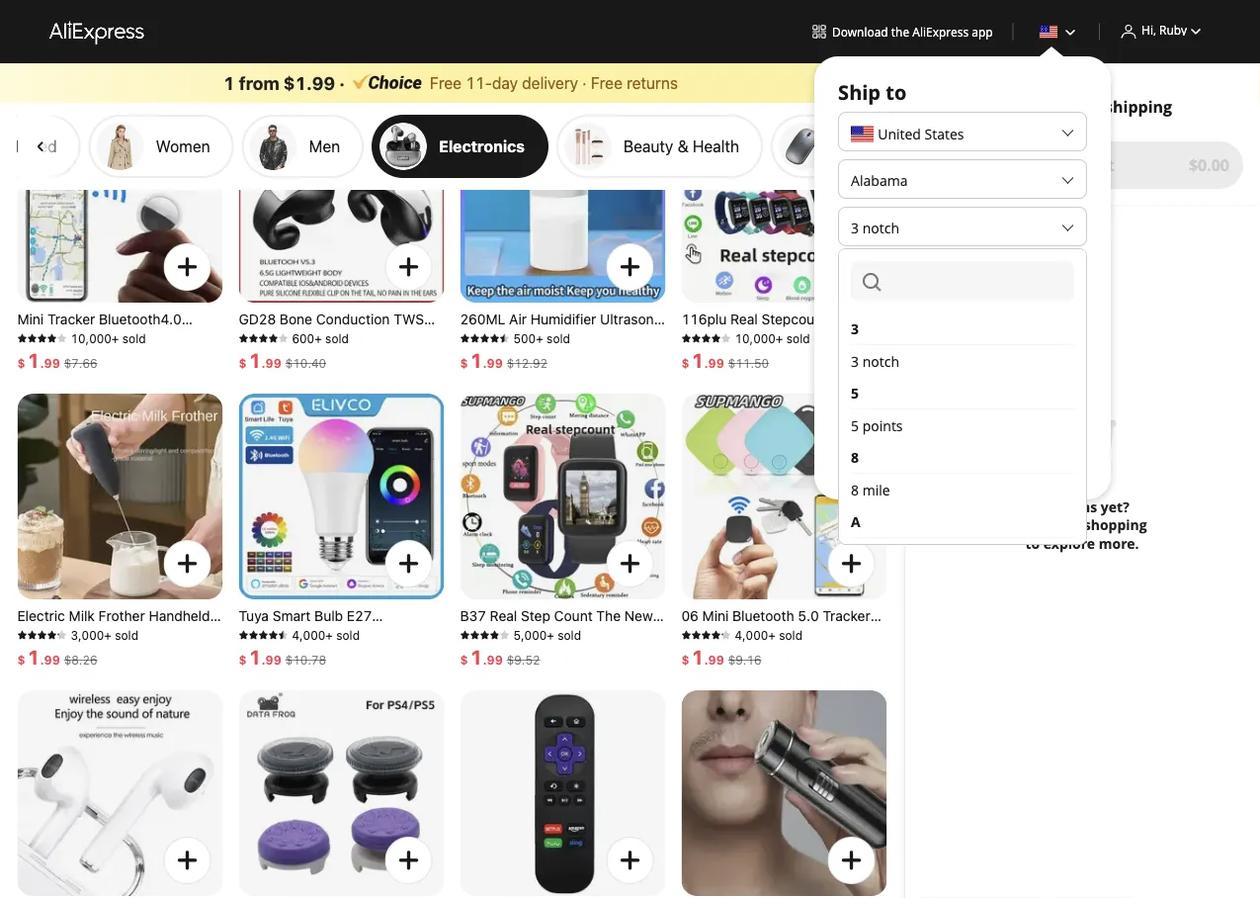 Task type: vqa. For each thing, say whether or not it's contained in the screenshot.
The And to the middle
yes



Task type: describe. For each thing, give the bounding box(es) containing it.
pet inside mini tracker bluetooth4.0 smart locator smart anti lost device locator mobile keys pet kids finder for apple
[[197, 347, 218, 363]]

sold for stepcount
[[787, 331, 811, 345]]

compati
[[460, 679, 514, 695]]

$10.78
[[286, 653, 326, 667]]

4,000+ sold for bluetooth
[[735, 628, 803, 642]]

real for 116plu
[[731, 311, 758, 327]]

. for mini
[[40, 356, 44, 370]]

alabama
[[852, 171, 908, 189]]

no items yet? continue shopping to explore more.
[[1018, 498, 1148, 552]]

fitness
[[542, 643, 587, 660]]

with
[[383, 364, 410, 381]]

1 for 06 mini bluetooth 5.0 tracker antilost device round pet kids bag wallet tracking smart finder locator
[[692, 645, 705, 668]]

watch up fully
[[591, 643, 631, 660]]

app
[[308, 661, 334, 677]]

. for gd28
[[262, 356, 266, 370]]

1 free from the left
[[430, 73, 462, 92]]

$ for tuya smart bulb e27 wifi/bluetooth dimmable led light bulb rgbcw 100-240v smart life app control support alexa google home
[[239, 653, 247, 667]]

8 8 mile
[[852, 448, 891, 499]]

watch up suitable
[[798, 347, 838, 363]]

1 computer & office from the top
[[839, 32, 974, 51]]

. for 116plu
[[705, 356, 709, 370]]

device inside 06 mini bluetooth 5.0 tracker antilost device round pet kids bag wallet tracking smart finder locator
[[738, 626, 782, 642]]

pick 3 for free shipping
[[993, 96, 1173, 117]]

electric
[[17, 608, 65, 624]]

united
[[878, 125, 922, 144]]

)
[[923, 392, 927, 411]]

frother
[[99, 608, 145, 624]]

gd28
[[239, 311, 276, 327]]

headphones
[[239, 329, 320, 345]]

for inside mini tracker bluetooth4.0 smart locator smart anti lost device locator mobile keys pet kids finder for apple
[[93, 364, 114, 381]]

0 vertical spatial men
[[310, 137, 341, 155]]

260ml air humidifier ultrasonic mini aromatherapy diffuser portable sprayer usb essential oil atomizer led lamp for home car
[[460, 311, 665, 399]]

shipping
[[1106, 96, 1173, 117]]

5,000+
[[514, 628, 555, 642]]

e27
[[347, 608, 372, 624]]

explore
[[1044, 534, 1096, 552]]

tws
[[394, 311, 424, 327]]

coffee
[[56, 626, 99, 642]]

returns
[[627, 73, 678, 92]]

abbeville
[[852, 544, 910, 563]]

lightweight
[[267, 347, 342, 363]]

delivery
[[522, 73, 579, 92]]

home inside tuya smart bulb e27 wifi/bluetooth dimmable led light bulb rgbcw 100-240v smart life app control support alexa google home
[[327, 679, 364, 695]]

stirrer
[[143, 643, 183, 660]]

0 horizontal spatial ·
[[339, 72, 345, 93]]

hi, ruby
[[1142, 21, 1188, 37]]

sold for conduction
[[325, 331, 349, 345]]

real for b37
[[490, 608, 518, 624]]

$12.92
[[507, 356, 548, 370]]

car
[[502, 382, 524, 399]]

smart up alexa
[[239, 661, 277, 677]]

women inside b37 real step count the new rechargeable smart watch men and women fitness watch phone connection is fully compati
[[490, 643, 538, 660]]

for inside 260ml air humidifier ultrasonic mini aromatherapy diffuser portable sprayer usb essential oil atomizer led lamp for home car
[[610, 364, 628, 381]]

count
[[555, 608, 593, 624]]

mini inside 260ml air humidifier ultrasonic mini aromatherapy diffuser portable sprayer usb essential oil atomizer led lamp for home car
[[460, 329, 487, 345]]

$ for 260ml air humidifier ultrasonic mini aromatherapy diffuser portable sprayer usb essential oil atomizer led lamp for home car
[[460, 356, 468, 370]]

2 free from the left
[[591, 73, 623, 92]]

alexa
[[239, 679, 273, 695]]

3 right suitable
[[852, 352, 860, 370]]

0 vertical spatial bulb
[[315, 608, 343, 624]]

round
[[786, 626, 826, 642]]

2 & from the top
[[915, 137, 926, 155]]

step inside 116plu real stepcount smart watch multi function step connected smart watch for men and women suitable for and android
[[820, 329, 850, 345]]

100-
[[362, 643, 394, 660]]

free 11-day delivery · free returns
[[430, 73, 678, 92]]

eur
[[852, 392, 878, 411]]

led inside tuya smart bulb e27 wifi/bluetooth dimmable led light bulb rgbcw 100-240v smart life app control support alexa google home
[[404, 626, 429, 642]]

pet inside 06 mini bluetooth 5.0 tracker antilost device round pet kids bag wallet tracking smart finder locator
[[830, 626, 851, 642]]

600+ sold
[[292, 331, 349, 345]]

0 horizontal spatial to
[[886, 78, 907, 105]]

tracker inside 06 mini bluetooth 5.0 tracker antilost device round pet kids bag wallet tracking smart finder locator
[[823, 608, 871, 624]]

new
[[625, 608, 653, 624]]

1 8 from the top
[[852, 448, 860, 466]]

notch inside 3 3 notch
[[863, 352, 900, 370]]

whisk
[[69, 679, 108, 695]]

watch down 116plu
[[682, 329, 722, 345]]

3 up currency
[[852, 319, 860, 338]]

multi
[[726, 329, 758, 345]]

hi,
[[1142, 21, 1157, 37]]

$ for gd28 bone conduction tws headphones bluetooth v5.3 ear clip lightweight business sports game headset with mic noise reduction
[[239, 356, 247, 370]]

1  from the top
[[876, 32, 894, 50]]

google
[[277, 679, 323, 695]]

bluetooth inside 06 mini bluetooth 5.0 tracker antilost device round pet kids bag wallet tracking smart finder locator
[[733, 608, 795, 624]]

points
[[863, 416, 904, 435]]

sold for frother
[[115, 628, 138, 642]]

electric milk frother handheld mixer coffee foamer egg beater cappuccino stirrer mini portable blenders home kitchen whisk tool
[[17, 608, 213, 695]]

b37
[[460, 608, 486, 624]]

kids inside mini tracker bluetooth4.0 smart locator smart anti lost device locator mobile keys pet kids finder for apple
[[17, 364, 45, 381]]

yet?
[[1102, 498, 1130, 516]]

fully
[[597, 661, 627, 677]]

$ for mini tracker bluetooth4.0 smart locator smart anti lost device locator mobile keys pet kids finder for apple
[[17, 356, 25, 370]]

4,000+ for bluetooth
[[735, 628, 776, 642]]

1 for tuya smart bulb e27 wifi/bluetooth dimmable led light bulb rgbcw 100-240v smart life app control support alexa google home
[[249, 645, 262, 668]]

smart inside b37 real step count the new rechargeable smart watch men and women fitness watch phone connection is fully compati
[[552, 626, 590, 642]]

2  from the top
[[32, 137, 50, 155]]

game
[[285, 364, 322, 381]]

for up suitable
[[842, 347, 863, 363]]

euro
[[889, 392, 919, 411]]

suitable
[[794, 364, 846, 381]]

day
[[492, 73, 518, 92]]

2 office from the top
[[930, 137, 974, 155]]

rechargeable
[[460, 626, 548, 642]]

. for 260ml
[[483, 356, 487, 370]]

ship
[[839, 78, 881, 105]]

diffuser
[[584, 329, 635, 345]]

1 & from the top
[[915, 32, 926, 51]]

conduction
[[316, 311, 390, 327]]

116plu real stepcount smart watch multi function step connected smart watch for men and women suitable for and android
[[682, 311, 871, 399]]

5.0
[[798, 608, 820, 624]]

cappuccino
[[63, 643, 139, 660]]

lamp
[[571, 364, 607, 381]]

portable inside electric milk frother handheld mixer coffee foamer egg beater cappuccino stirrer mini portable blenders home kitchen whisk tool
[[17, 661, 71, 677]]

smart up wifi/bluetooth
[[273, 608, 311, 624]]

$7.66
[[64, 356, 97, 370]]

a abbeville
[[852, 512, 910, 563]]

. for b37
[[483, 653, 487, 667]]

0 vertical spatial locator
[[59, 329, 108, 345]]

foamer
[[102, 626, 151, 642]]

mile
[[863, 480, 891, 499]]

apple
[[117, 364, 154, 381]]

mobile
[[117, 347, 159, 363]]

rgbcw
[[307, 643, 358, 660]]

10,000+ for real
[[735, 331, 784, 345]]

oil
[[460, 364, 478, 381]]

bag
[[682, 643, 707, 660]]

sports
[[239, 364, 281, 381]]

kids inside 06 mini bluetooth 5.0 tracker antilost device round pet kids bag wallet tracking smart finder locator
[[855, 626, 883, 642]]

06
[[682, 608, 699, 624]]

shopping
[[1085, 516, 1148, 534]]

download the aliexpress app
[[833, 23, 994, 40]]

language
[[839, 260, 934, 287]]

1 for gd28 bone conduction tws headphones bluetooth v5.3 ear clip lightweight business sports game headset with mic noise reduction
[[249, 348, 262, 371]]

the
[[597, 608, 621, 624]]

men inside 116plu real stepcount smart watch multi function step connected smart watch for men and women suitable for and android
[[682, 364, 710, 381]]

smart inside 06 mini bluetooth 5.0 tracker antilost device round pet kids bag wallet tracking smart finder locator
[[812, 643, 850, 660]]

blenders
[[75, 661, 131, 677]]

atomizer
[[481, 364, 538, 381]]

mini tracker bluetooth4.0 smart locator smart anti lost device locator mobile keys pet kids finder for apple
[[17, 311, 218, 381]]

10,000+ sold for multi
[[735, 331, 811, 345]]

clip
[[239, 347, 264, 363]]

1 office from the top
[[930, 32, 974, 51]]

0
[[941, 154, 950, 176]]

usb
[[571, 347, 598, 363]]

$10.40
[[286, 356, 326, 370]]

smart down function
[[756, 347, 794, 363]]

portable inside 260ml air humidifier ultrasonic mini aromatherapy diffuser portable sprayer usb essential oil atomizer led lamp for home car
[[460, 347, 514, 363]]

$ 1 . 9 9 $9.16
[[682, 645, 762, 668]]



Task type: locate. For each thing, give the bounding box(es) containing it.
smart up currency
[[832, 311, 870, 327]]


[[32, 32, 50, 50], [32, 137, 50, 155]]

sold
[[122, 331, 146, 345], [325, 331, 349, 345], [547, 331, 571, 345], [787, 331, 811, 345], [115, 628, 138, 642], [336, 628, 360, 642], [558, 628, 582, 642], [780, 628, 803, 642]]

0 vertical spatial &
[[915, 32, 926, 51]]

home down control
[[327, 679, 364, 695]]

men down connected
[[682, 364, 710, 381]]

pet right round
[[830, 626, 851, 642]]

1 horizontal spatial step
[[820, 329, 850, 345]]

united states
[[878, 125, 965, 144]]

2 vertical spatial men
[[638, 626, 665, 642]]

$0.00
[[1190, 154, 1230, 176]]

led
[[542, 364, 568, 381], [404, 626, 429, 642]]

$ 1 . 9 9 $7.66
[[17, 348, 97, 371]]

light
[[239, 643, 271, 660]]

$1.99
[[284, 72, 335, 93]]

3
[[1030, 96, 1039, 117], [852, 218, 860, 237], [852, 319, 860, 338], [852, 352, 860, 370]]

1 left from
[[223, 72, 235, 93]]

2 10,000+ sold from the left
[[735, 331, 811, 345]]

office
[[930, 32, 974, 51], [930, 137, 974, 155]]

10,000+ for tracker
[[71, 331, 119, 345]]

1 for 260ml air humidifier ultrasonic mini aromatherapy diffuser portable sprayer usb essential oil atomizer led lamp for home car
[[470, 348, 483, 371]]

portable
[[460, 347, 514, 363], [17, 661, 71, 677]]

for left apple
[[93, 364, 114, 381]]

. inside $ 1 . 9 9 $10.78
[[262, 653, 266, 667]]

2 horizontal spatial and
[[713, 364, 739, 381]]

tracker inside mini tracker bluetooth4.0 smart locator smart anti lost device locator mobile keys pet kids finder for apple
[[47, 311, 95, 327]]

$ inside the $ 1 . 9 9 $9.16
[[682, 653, 690, 667]]

0 vertical spatial and
[[713, 364, 739, 381]]

device inside mini tracker bluetooth4.0 smart locator smart anti lost device locator mobile keys pet kids finder for apple
[[17, 347, 61, 363]]

& right the the
[[915, 32, 926, 51]]

0 horizontal spatial bulb
[[275, 643, 303, 660]]

office right the the
[[930, 32, 974, 51]]

and
[[713, 364, 739, 381], [682, 382, 707, 399], [460, 643, 486, 660]]

$ up compati
[[460, 653, 468, 667]]

2 4,000+ sold from the left
[[735, 628, 803, 642]]

tuya
[[239, 608, 269, 624]]

1 vertical spatial bulb
[[275, 643, 303, 660]]

1 up compati
[[470, 645, 483, 668]]

1 4,000+ sold from the left
[[292, 628, 360, 642]]

real inside b37 real step count the new rechargeable smart watch men and women fitness watch phone connection is fully compati
[[490, 608, 518, 624]]

tracker up $ 1 . 9 9 $7.66
[[47, 311, 95, 327]]

beater
[[17, 643, 59, 660]]

$ inside $ 1 . 9 9 $7.66
[[17, 356, 25, 370]]

kids right round
[[855, 626, 883, 642]]

1 vertical spatial for
[[610, 364, 628, 381]]

men down $1.99
[[310, 137, 341, 155]]

bulb up life
[[275, 643, 303, 660]]

1 vertical spatial device
[[738, 626, 782, 642]]

1 10,000+ sold from the left
[[71, 331, 146, 345]]

$ down antilost
[[682, 653, 690, 667]]

mini inside electric milk frother handheld mixer coffee foamer egg beater cappuccino stirrer mini portable blenders home kitchen whisk tool
[[187, 643, 213, 660]]

1 4,000+ from the left
[[292, 628, 333, 642]]

2 vertical spatial locator
[[726, 661, 774, 677]]

$ up alexa
[[239, 653, 247, 667]]

1 for mini tracker bluetooth4.0 smart locator smart anti lost device locator mobile keys pet kids finder for apple
[[27, 348, 40, 371]]

antilost
[[682, 626, 735, 642]]

None field
[[852, 261, 1075, 301]]

1 horizontal spatial to
[[1026, 534, 1041, 552]]

. left $7.66
[[40, 356, 44, 370]]

and down connected
[[713, 364, 739, 381]]

0 horizontal spatial men
[[310, 137, 341, 155]]

2 horizontal spatial men
[[682, 364, 710, 381]]

and inside b37 real step count the new rechargeable smart watch men and women fitness watch phone connection is fully compati
[[460, 643, 486, 660]]

step inside b37 real step count the new rechargeable smart watch men and women fitness watch phone connection is fully compati
[[521, 608, 551, 624]]

. inside $ 1 . 9 9 $12.92
[[483, 356, 487, 370]]

1 vertical spatial office
[[930, 137, 974, 155]]

1 computer from the top
[[839, 32, 911, 51]]

women
[[156, 32, 211, 51], [156, 137, 211, 155], [743, 364, 791, 381], [490, 643, 538, 660]]

is
[[582, 661, 594, 677]]

noise
[[239, 382, 275, 399]]

for up eur
[[850, 364, 871, 381]]

computer up ship to at the right top
[[839, 32, 911, 51]]

1 horizontal spatial home
[[327, 679, 364, 695]]

sold for humidifier
[[547, 331, 571, 345]]

step up suitable
[[820, 329, 850, 345]]

aliexpress
[[913, 23, 969, 40]]

1 down antilost
[[692, 645, 705, 668]]

bluetooth up tracking
[[733, 608, 795, 624]]

0 vertical spatial for
[[1043, 96, 1066, 117]]

beauty & health
[[624, 137, 740, 155]]

1 for b37 real step count the new rechargeable smart watch men and women fitness watch phone connection is fully compati
[[470, 645, 483, 668]]

0 horizontal spatial free
[[430, 73, 462, 92]]

2 computer from the top
[[839, 137, 911, 155]]

to inside the no items yet? continue shopping to explore more.
[[1026, 534, 1041, 552]]

mini inside 06 mini bluetooth 5.0 tracker antilost device round pet kids bag wallet tracking smart finder locator
[[703, 608, 729, 624]]

1 vertical spatial men
[[682, 364, 710, 381]]

1 down 116plu
[[692, 348, 705, 371]]

bluetooth4.0
[[99, 311, 182, 327]]

1 vertical spatial and
[[682, 382, 707, 399]]

0 horizontal spatial bluetooth
[[323, 329, 385, 345]]

for
[[842, 347, 863, 363], [93, 364, 114, 381], [850, 364, 871, 381]]

0 horizontal spatial 4,000+
[[292, 628, 333, 642]]

sold down frother
[[115, 628, 138, 642]]

116plu
[[682, 311, 727, 327]]

2 8 from the top
[[852, 480, 860, 499]]

1 horizontal spatial 10,000+
[[735, 331, 784, 345]]

600+
[[292, 331, 322, 345]]

gd28 bone conduction tws headphones bluetooth v5.3 ear clip lightweight business sports game headset with mic noise reduction
[[239, 311, 444, 399]]

0 horizontal spatial home
[[135, 661, 172, 677]]

$ for 06 mini bluetooth 5.0 tracker antilost device round pet kids bag wallet tracking smart finder locator
[[682, 653, 690, 667]]

smart down round
[[812, 643, 850, 660]]

0 horizontal spatial 10,000+ sold
[[71, 331, 146, 345]]

english
[[852, 305, 898, 324]]

1 vertical spatial 
[[876, 137, 894, 155]]

1 for electric milk frother handheld mixer coffee foamer egg beater cappuccino stirrer mini portable blenders home kitchen whisk tool
[[27, 645, 40, 668]]

1 horizontal spatial device
[[738, 626, 782, 642]]

. for electric
[[40, 653, 44, 667]]

finder inside 06 mini bluetooth 5.0 tracker antilost device round pet kids bag wallet tracking smart finder locator
[[682, 661, 722, 677]]

$11.50
[[729, 356, 770, 370]]

0 vertical spatial finder
[[49, 364, 89, 381]]

0 vertical spatial 5
[[852, 383, 860, 402]]

women inside 116plu real stepcount smart watch multi function step connected smart watch for men and women suitable for and android
[[743, 364, 791, 381]]

. up alexa
[[262, 653, 266, 667]]

1 up alexa
[[249, 645, 262, 668]]

connected
[[682, 347, 752, 363]]

mixer
[[17, 626, 52, 642]]

1 vertical spatial pet
[[830, 626, 851, 642]]

2 vertical spatial and
[[460, 643, 486, 660]]

$ up the noise
[[239, 356, 247, 370]]

0 vertical spatial bluetooth
[[323, 329, 385, 345]]

1 vertical spatial bluetooth
[[733, 608, 795, 624]]

$ inside $ 1 . 9 9 $10.40
[[239, 356, 247, 370]]

1 horizontal spatial 4,000+
[[735, 628, 776, 642]]

0 horizontal spatial device
[[17, 347, 61, 363]]

1 vertical spatial computer
[[839, 137, 911, 155]]

1  from the top
[[32, 32, 50, 50]]

1 left $7.66
[[27, 348, 40, 371]]

 up alabama
[[876, 137, 894, 155]]

1 horizontal spatial bulb
[[315, 608, 343, 624]]

1 vertical spatial notch
[[863, 352, 900, 370]]

device left $7.66
[[17, 347, 61, 363]]

2 computer & office from the top
[[839, 137, 974, 155]]

free
[[1070, 96, 1102, 117]]

tracker right 5.0
[[823, 608, 871, 624]]

portable up kitchen
[[17, 661, 71, 677]]

0 vertical spatial kids
[[17, 364, 45, 381]]

. right the oil
[[483, 356, 487, 370]]

continue
[[1018, 516, 1081, 534]]

0 vertical spatial led
[[542, 364, 568, 381]]

$ inside $ 1 . 9 9 $11.50
[[682, 356, 690, 370]]

finder down the bag
[[682, 661, 722, 677]]

sold for bulb
[[336, 628, 360, 642]]

. inside the $ 1 . 9 9 $9.16
[[705, 653, 709, 667]]

smart
[[832, 311, 870, 327], [17, 329, 56, 345], [111, 329, 150, 345], [756, 347, 794, 363], [273, 608, 311, 624], [552, 626, 590, 642], [812, 643, 850, 660], [239, 661, 277, 677]]

currency
[[839, 347, 928, 374]]

$ 1 . 9 9 $12.92
[[460, 348, 548, 371]]

portable up the oil
[[460, 347, 514, 363]]

1 vertical spatial real
[[490, 608, 518, 624]]

1 vertical spatial &
[[915, 137, 926, 155]]

home inside electric milk frother handheld mixer coffee foamer egg beater cappuccino stirrer mini portable blenders home kitchen whisk tool
[[135, 661, 172, 677]]

1 horizontal spatial pet
[[830, 626, 851, 642]]

office right united
[[930, 137, 974, 155]]

0 vertical spatial device
[[17, 347, 61, 363]]

0 vertical spatial to
[[886, 78, 907, 105]]

1 horizontal spatial tracker
[[823, 608, 871, 624]]

0 vertical spatial pet
[[197, 347, 218, 363]]

2 notch from the top
[[863, 352, 900, 370]]

1 vertical spatial 8
[[852, 480, 860, 499]]

ultrasonic
[[600, 311, 665, 327]]

sold down 'e27'
[[336, 628, 360, 642]]

sold up mobile
[[122, 331, 146, 345]]

more.
[[1100, 534, 1140, 552]]

0 vertical spatial step
[[820, 329, 850, 345]]

0 vertical spatial 
[[32, 32, 50, 50]]

5
[[852, 383, 860, 402], [852, 416, 860, 435]]

stepcount
[[762, 311, 828, 327]]

$ for electric milk frother handheld mixer coffee foamer egg beater cappuccino stirrer mini portable blenders home kitchen whisk tool
[[17, 653, 25, 667]]

sold for step
[[558, 628, 582, 642]]

finder for locator
[[682, 661, 722, 677]]

$ inside $ 1 . 9 9 $12.92
[[460, 356, 468, 370]]

0 horizontal spatial kids
[[17, 364, 45, 381]]

1 horizontal spatial free
[[591, 73, 623, 92]]

0 horizontal spatial pet
[[197, 347, 218, 363]]

sold for bluetooth
[[780, 628, 803, 642]]

1 horizontal spatial portable
[[460, 347, 514, 363]]

0 vertical spatial home
[[460, 382, 498, 399]]

no
[[1036, 498, 1056, 516]]

0 vertical spatial notch
[[863, 218, 900, 237]]

1 notch from the top
[[863, 218, 900, 237]]

computer & office up ship to at the right top
[[839, 32, 974, 51]]

1 horizontal spatial 4,000+ sold
[[735, 628, 803, 642]]

5 down eur
[[852, 416, 860, 435]]

0 horizontal spatial real
[[490, 608, 518, 624]]

0 horizontal spatial finder
[[49, 364, 89, 381]]

. inside $ 1 . 9 9 $10.40
[[262, 356, 266, 370]]

a
[[852, 512, 861, 531]]

2  from the top
[[876, 137, 894, 155]]

mini down 260ml
[[460, 329, 487, 345]]

1 for 116plu real stepcount smart watch multi function step connected smart watch for men and women suitable for and android
[[692, 348, 705, 371]]

(
[[882, 392, 886, 411]]

egg
[[154, 626, 179, 642]]

2 10,000+ from the left
[[735, 331, 784, 345]]

sold down conduction
[[325, 331, 349, 345]]

0 vertical spatial 8
[[852, 448, 860, 466]]

mini up $ 1 . 9 9 $7.66
[[17, 311, 44, 327]]

for down essential
[[610, 364, 628, 381]]

3 down alabama
[[852, 218, 860, 237]]

1 horizontal spatial real
[[731, 311, 758, 327]]

bone
[[280, 311, 313, 327]]

to left explore
[[1026, 534, 1041, 552]]

bluetooth
[[323, 329, 385, 345], [733, 608, 795, 624]]

0 horizontal spatial tracker
[[47, 311, 95, 327]]

device
[[17, 347, 61, 363], [738, 626, 782, 642]]

home down the oil
[[460, 382, 498, 399]]

9
[[44, 356, 52, 370], [52, 356, 60, 370], [266, 356, 274, 370], [274, 356, 282, 370], [487, 356, 495, 370], [495, 356, 503, 370], [709, 356, 717, 370], [717, 356, 725, 370], [44, 653, 52, 667], [52, 653, 60, 667], [266, 653, 274, 667], [274, 653, 282, 667], [487, 653, 495, 667], [495, 653, 503, 667], [709, 653, 717, 667], [717, 653, 725, 667]]

and left android
[[682, 382, 707, 399]]

0 vertical spatial 
[[876, 32, 894, 50]]

items
[[1059, 498, 1098, 516]]

computer & office
[[839, 32, 974, 51], [839, 137, 974, 155]]

smart up $ 1 . 9 9 $7.66
[[17, 329, 56, 345]]

$ left $7.66
[[17, 356, 25, 370]]

to right ship
[[886, 78, 907, 105]]

sold down humidifier
[[547, 331, 571, 345]]

2 4,000+ from the left
[[735, 628, 776, 642]]

. inside $ 1 . 9 9 $9.52
[[483, 653, 487, 667]]

$ inside $ 1 . 9 9 $8.26
[[17, 653, 25, 667]]

1 horizontal spatial kids
[[855, 626, 883, 642]]

life
[[281, 661, 304, 677]]

. inside $ 1 . 9 9 $8.26
[[40, 653, 44, 667]]

1 horizontal spatial men
[[638, 626, 665, 642]]

$ 1 . 9 9 $8.26
[[17, 645, 97, 668]]

500+ sold
[[514, 331, 571, 345]]

1 vertical spatial to
[[1026, 534, 1041, 552]]

1 horizontal spatial finder
[[682, 661, 722, 677]]

1 10,000+ from the left
[[71, 331, 119, 345]]

1 vertical spatial kids
[[855, 626, 883, 642]]

finder for for
[[49, 364, 89, 381]]

1 vertical spatial computer & office
[[839, 137, 974, 155]]

· right the delivery
[[583, 73, 587, 92]]

10,000+ up $7.66
[[71, 331, 119, 345]]

1 vertical spatial 
[[32, 137, 50, 155]]

3 right "pick"
[[1030, 96, 1039, 117]]

0 horizontal spatial 4,000+ sold
[[292, 628, 360, 642]]

0 vertical spatial real
[[731, 311, 758, 327]]

free
[[430, 73, 462, 92], [591, 73, 623, 92]]

0 horizontal spatial for
[[610, 364, 628, 381]]

2 5 from the top
[[852, 416, 860, 435]]

$ 1 . 9 9 $10.40
[[239, 348, 326, 371]]

bluetooth inside gd28 bone conduction tws headphones bluetooth v5.3 ear clip lightweight business sports game headset with mic noise reduction
[[323, 329, 385, 345]]

wallet
[[710, 643, 750, 660]]

. down mixer
[[40, 653, 44, 667]]

locator inside 06 mini bluetooth 5.0 tracker antilost device round pet kids bag wallet tracking smart finder locator
[[726, 661, 774, 677]]

1 horizontal spatial 10,000+ sold
[[735, 331, 811, 345]]

1 horizontal spatial and
[[682, 382, 707, 399]]

1 vertical spatial led
[[404, 626, 429, 642]]

10,000+ up $11.50
[[735, 331, 784, 345]]

4,000+ sold up rgbcw
[[292, 628, 360, 642]]

4,000+
[[292, 628, 333, 642], [735, 628, 776, 642]]

control
[[337, 661, 384, 677]]

and up the phone
[[460, 643, 486, 660]]

1 vertical spatial locator
[[65, 347, 113, 363]]

 up ship to at the right top
[[876, 32, 894, 50]]

.
[[40, 356, 44, 370], [262, 356, 266, 370], [483, 356, 487, 370], [705, 356, 709, 370], [40, 653, 44, 667], [262, 653, 266, 667], [483, 653, 487, 667], [705, 653, 709, 667]]

. for tuya
[[262, 653, 266, 667]]

4,000+ sold for bulb
[[292, 628, 360, 642]]

sold up tracking
[[780, 628, 803, 642]]

1 vertical spatial tracker
[[823, 608, 871, 624]]

pet down lost
[[197, 347, 218, 363]]

wifi/bluetooth
[[239, 626, 332, 642]]

smart down count
[[552, 626, 590, 642]]

10,000+ sold for smart
[[71, 331, 146, 345]]

10,000+ sold down stepcount
[[735, 331, 811, 345]]

$ inside $ 1 . 9 9 $10.78
[[239, 653, 247, 667]]

0 vertical spatial computer
[[839, 32, 911, 51]]

$ right mic
[[460, 356, 468, 370]]

$ down 116plu
[[682, 356, 690, 370]]

essential
[[602, 347, 659, 363]]

mini right stirrer
[[187, 643, 213, 660]]

0 vertical spatial office
[[930, 32, 974, 51]]

anti
[[153, 329, 179, 345]]

watch down the
[[594, 626, 634, 642]]

$ inside $ 1 . 9 9 $9.52
[[460, 653, 468, 667]]

electronics
[[440, 137, 526, 155]]

1 5 from the top
[[852, 383, 860, 402]]

0 horizontal spatial step
[[521, 608, 551, 624]]

download
[[833, 23, 889, 40]]

5 5 points
[[852, 383, 904, 435]]

milk
[[69, 608, 95, 624]]

4,000+ for bulb
[[292, 628, 333, 642]]

sold down stepcount
[[787, 331, 811, 345]]

$ down mixer
[[17, 653, 25, 667]]

3 3 notch
[[852, 319, 900, 370]]

locator up $7.66
[[59, 329, 108, 345]]

2 horizontal spatial home
[[460, 382, 498, 399]]

led inside 260ml air humidifier ultrasonic mini aromatherapy diffuser portable sprayer usb essential oil atomizer led lamp for home car
[[542, 364, 568, 381]]

· right $1.99
[[339, 72, 345, 93]]

06 mini bluetooth 5.0 tracker antilost device round pet kids bag wallet tracking smart finder locator
[[682, 608, 883, 677]]

sold up fitness
[[558, 628, 582, 642]]

10,000+ sold up mobile
[[71, 331, 146, 345]]

1 vertical spatial home
[[135, 661, 172, 677]]

locator down wallet
[[726, 661, 774, 677]]

home down stirrer
[[135, 661, 172, 677]]

device up tracking
[[738, 626, 782, 642]]

0 vertical spatial computer & office
[[839, 32, 974, 51]]

1 vertical spatial portable
[[17, 661, 71, 677]]

finder left apple
[[49, 364, 89, 381]]

1 horizontal spatial led
[[542, 364, 568, 381]]

to
[[886, 78, 907, 105], [1026, 534, 1041, 552]]

smart up mobile
[[111, 329, 150, 345]]

1 vertical spatial finder
[[682, 661, 722, 677]]

notch up language
[[863, 218, 900, 237]]

1 horizontal spatial ·
[[583, 73, 587, 92]]

$ for 116plu real stepcount smart watch multi function step connected smart watch for men and women suitable for and android
[[682, 356, 690, 370]]

mini inside mini tracker bluetooth4.0 smart locator smart anti lost device locator mobile keys pet kids finder for apple
[[17, 311, 44, 327]]

keys
[[163, 347, 194, 363]]

for left free
[[1043, 96, 1066, 117]]

0 vertical spatial tracker
[[47, 311, 95, 327]]

. left $11.50
[[705, 356, 709, 370]]

1 horizontal spatial for
[[1043, 96, 1066, 117]]

tuya smart bulb e27 wifi/bluetooth dimmable led light bulb rgbcw 100-240v smart life app control support alexa google home
[[239, 608, 439, 695]]

the
[[892, 23, 910, 40]]

1 down mixer
[[27, 645, 40, 668]]

. inside $ 1 . 9 9 $11.50
[[705, 356, 709, 370]]

8 left the 'mile'
[[852, 480, 860, 499]]

support
[[388, 661, 439, 677]]

0 horizontal spatial 10,000+
[[71, 331, 119, 345]]

0 horizontal spatial and
[[460, 643, 486, 660]]

free left 11-
[[430, 73, 462, 92]]

. inside $ 1 . 9 9 $7.66
[[40, 356, 44, 370]]

mini up antilost
[[703, 608, 729, 624]]

1 horizontal spatial bluetooth
[[733, 608, 795, 624]]

$ for b37 real step count the new rechargeable smart watch men and women fitness watch phone connection is fully compati
[[460, 653, 468, 667]]

b37 real step count the new rechargeable smart watch men and women fitness watch phone connection is fully compati
[[460, 608, 665, 695]]

men down the new
[[638, 626, 665, 642]]

1 down 260ml
[[470, 348, 483, 371]]

240v
[[394, 643, 429, 660]]

4,000+ up $9.16
[[735, 628, 776, 642]]

real inside 116plu real stepcount smart watch multi function step connected smart watch for men and women suitable for and android
[[731, 311, 758, 327]]

sprayer
[[518, 347, 567, 363]]

2 vertical spatial home
[[327, 679, 364, 695]]

men inside b37 real step count the new rechargeable smart watch men and women fitness watch phone connection is fully compati
[[638, 626, 665, 642]]

1 vertical spatial step
[[521, 608, 551, 624]]

0 vertical spatial portable
[[460, 347, 514, 363]]

finder inside mini tracker bluetooth4.0 smart locator smart anti lost device locator mobile keys pet kids finder for apple
[[49, 364, 89, 381]]

home inside 260ml air humidifier ultrasonic mini aromatherapy diffuser portable sprayer usb essential oil atomizer led lamp for home car
[[460, 382, 498, 399]]

1 vertical spatial 5
[[852, 416, 860, 435]]

. for 06
[[705, 653, 709, 667]]

sold for bluetooth4.0
[[122, 331, 146, 345]]



